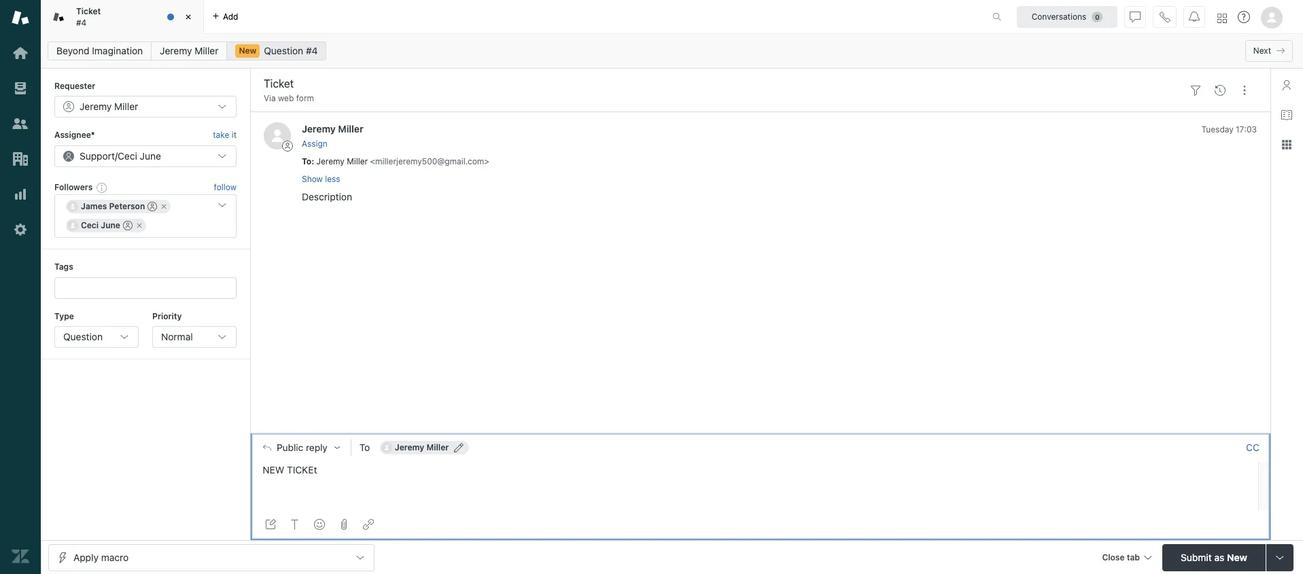 Task type: locate. For each thing, give the bounding box(es) containing it.
0 horizontal spatial #4
[[76, 17, 86, 28]]

<millerjeremy500@gmail.com>
[[370, 156, 489, 166]]

tuesday 17:03
[[1202, 125, 1257, 135]]

assignee*
[[54, 130, 95, 140]]

to left millerjeremy500@gmail.com icon
[[359, 442, 370, 454]]

take it button
[[213, 129, 237, 143]]

question #4
[[264, 45, 318, 56]]

jeremy miller assign
[[302, 123, 364, 149]]

0 horizontal spatial ceci
[[81, 220, 99, 231]]

events image
[[1215, 85, 1226, 96]]

jeremy miller link down close image
[[151, 41, 227, 61]]

2 horizontal spatial jeremy miller
[[395, 443, 449, 453]]

1 horizontal spatial jeremy miller link
[[302, 123, 364, 135]]

june
[[140, 150, 161, 162], [101, 220, 120, 231]]

ceci inside option
[[81, 220, 99, 231]]

Tuesday 17:03 text field
[[1202, 125, 1257, 135]]

remove image inside ceci june option
[[135, 222, 143, 230]]

ticket
[[76, 6, 101, 16]]

1 vertical spatial #4
[[306, 45, 318, 56]]

assign button
[[302, 138, 327, 150]]

format text image
[[290, 519, 300, 530]]

jeremy inside jeremy miller assign
[[302, 123, 336, 135]]

jeremy miller inside requester element
[[80, 101, 138, 112]]

remove image
[[160, 203, 168, 211], [135, 222, 143, 230]]

0 vertical spatial question
[[264, 45, 303, 56]]

1 vertical spatial june
[[101, 220, 120, 231]]

1 vertical spatial to
[[359, 442, 370, 454]]

0 vertical spatial new
[[239, 46, 257, 56]]

0 horizontal spatial june
[[101, 220, 120, 231]]

jeremy down requester
[[80, 101, 112, 112]]

to
[[302, 156, 312, 166], [359, 442, 370, 454]]

type
[[54, 311, 74, 321]]

question
[[264, 45, 303, 56], [63, 331, 103, 343]]

show
[[302, 174, 323, 184]]

#4
[[76, 17, 86, 28], [306, 45, 318, 56]]

new
[[239, 46, 257, 56], [1227, 552, 1247, 563]]

jeremy right millerjeremy500@gmail.com icon
[[395, 443, 424, 453]]

miller inside requester element
[[114, 101, 138, 112]]

reply
[[306, 443, 328, 454]]

reporting image
[[12, 186, 29, 203]]

question inside the secondary element
[[264, 45, 303, 56]]

via
[[264, 93, 276, 103]]

jeremy up assign
[[302, 123, 336, 135]]

ceci
[[118, 150, 137, 162], [81, 220, 99, 231]]

#4 up form
[[306, 45, 318, 56]]

Public reply composer text field
[[257, 463, 1254, 491]]

jeremy miller down close image
[[160, 45, 219, 56]]

jeremy right :
[[316, 156, 345, 166]]

jeremy miller right millerjeremy500@gmail.com icon
[[395, 443, 449, 453]]

organizations image
[[12, 150, 29, 168]]

remove image inside james peterson option
[[160, 203, 168, 211]]

miller up less
[[338, 123, 364, 135]]

1 horizontal spatial jeremy miller
[[160, 45, 219, 56]]

1 horizontal spatial remove image
[[160, 203, 168, 211]]

jeremy miller link
[[151, 41, 227, 61], [302, 123, 364, 135]]

avatar image
[[264, 123, 291, 150]]

ceci inside assignee* element
[[118, 150, 137, 162]]

show less button
[[302, 173, 340, 186]]

miller inside jeremy miller assign
[[338, 123, 364, 135]]

macro
[[101, 552, 129, 563]]

edit user image
[[454, 443, 464, 453]]

assign
[[302, 138, 327, 149]]

jeremy
[[160, 45, 192, 56], [80, 101, 112, 112], [302, 123, 336, 135], [316, 156, 345, 166], [395, 443, 424, 453]]

0 horizontal spatial jeremy miller link
[[151, 41, 227, 61]]

views image
[[12, 80, 29, 97]]

0 horizontal spatial user is an agent image
[[123, 221, 133, 231]]

question for question
[[63, 331, 103, 343]]

june right /
[[140, 150, 161, 162]]

1 vertical spatial jeremy miller link
[[302, 123, 364, 135]]

0 horizontal spatial new
[[239, 46, 257, 56]]

normal
[[161, 331, 193, 343]]

user is an agent image inside ceci june option
[[123, 221, 133, 231]]

2 vertical spatial jeremy miller
[[395, 443, 449, 453]]

draft mode image
[[265, 519, 276, 530]]

question down the type
[[63, 331, 103, 343]]

1 horizontal spatial june
[[140, 150, 161, 162]]

0 vertical spatial to
[[302, 156, 312, 166]]

question for question #4
[[264, 45, 303, 56]]

0 vertical spatial user is an agent image
[[148, 202, 157, 212]]

ceci right 'junececi7@gmail.com' 'image'
[[81, 220, 99, 231]]

user is an agent image right peterson
[[148, 202, 157, 212]]

1 horizontal spatial ceci
[[118, 150, 137, 162]]

:
[[312, 156, 314, 166]]

jeremy down close image
[[160, 45, 192, 56]]

jeremy inside 'jeremy miller' link
[[160, 45, 192, 56]]

ceci right support
[[118, 150, 137, 162]]

june down james peterson
[[101, 220, 120, 231]]

1 vertical spatial remove image
[[135, 222, 143, 230]]

tab containing ticket
[[41, 0, 204, 34]]

#4 inside ticket #4
[[76, 17, 86, 28]]

1 horizontal spatial question
[[264, 45, 303, 56]]

zendesk products image
[[1218, 13, 1227, 23]]

customers image
[[12, 115, 29, 133]]

new right as
[[1227, 552, 1247, 563]]

question up web on the left top
[[264, 45, 303, 56]]

1 vertical spatial ceci
[[81, 220, 99, 231]]

tab
[[41, 0, 204, 34]]

zendesk image
[[12, 548, 29, 566]]

1 horizontal spatial to
[[359, 442, 370, 454]]

new down add dropdown button
[[239, 46, 257, 56]]

cc
[[1246, 442, 1260, 454]]

web
[[278, 93, 294, 103]]

1 horizontal spatial #4
[[306, 45, 318, 56]]

tags element
[[54, 277, 237, 299]]

jeremy miller
[[160, 45, 219, 56], [80, 101, 138, 112], [395, 443, 449, 453]]

0 horizontal spatial to
[[302, 156, 312, 166]]

0 horizontal spatial remove image
[[135, 222, 143, 230]]

jeremy miller down requester
[[80, 101, 138, 112]]

add link (cmd k) image
[[363, 519, 374, 530]]

james.peterson1902@gmail.com image
[[67, 201, 78, 212]]

miller
[[195, 45, 219, 56], [114, 101, 138, 112], [338, 123, 364, 135], [347, 156, 368, 166], [427, 443, 449, 453]]

miller down close image
[[195, 45, 219, 56]]

#4 for question #4
[[306, 45, 318, 56]]

1 horizontal spatial user is an agent image
[[148, 202, 157, 212]]

beyond imagination link
[[48, 41, 152, 61]]

remove image down peterson
[[135, 222, 143, 230]]

admin image
[[12, 221, 29, 239]]

main element
[[0, 0, 41, 574]]

miller left edit user image on the bottom of the page
[[427, 443, 449, 453]]

0 vertical spatial ceci
[[118, 150, 137, 162]]

jeremy miller link up assign
[[302, 123, 364, 135]]

button displays agent's chat status as invisible. image
[[1130, 11, 1141, 22]]

apply macro
[[73, 552, 129, 563]]

next
[[1253, 46, 1271, 56]]

0 vertical spatial jeremy miller
[[160, 45, 219, 56]]

#4 for ticket #4
[[76, 17, 86, 28]]

new ticket
[[263, 465, 317, 476]]

1 vertical spatial jeremy miller
[[80, 101, 138, 112]]

ticket
[[287, 465, 317, 476]]

0 vertical spatial june
[[140, 150, 161, 162]]

remove image right peterson
[[160, 203, 168, 211]]

0 vertical spatial jeremy miller link
[[151, 41, 227, 61]]

0 vertical spatial #4
[[76, 17, 86, 28]]

beyond imagination
[[56, 45, 143, 56]]

jeremy inside requester element
[[80, 101, 112, 112]]

to up show
[[302, 156, 312, 166]]

Subject field
[[261, 75, 1181, 92]]

0 vertical spatial remove image
[[160, 203, 168, 211]]

1 vertical spatial new
[[1227, 552, 1247, 563]]

1 vertical spatial question
[[63, 331, 103, 343]]

notifications image
[[1189, 11, 1200, 22]]

public
[[277, 443, 303, 454]]

/
[[115, 150, 118, 162]]

0 horizontal spatial jeremy miller
[[80, 101, 138, 112]]

user is an agent image
[[148, 202, 157, 212], [123, 221, 133, 231]]

james peterson
[[81, 201, 145, 212]]

support / ceci june
[[80, 150, 161, 162]]

user is an agent image down peterson
[[123, 221, 133, 231]]

#4 down ticket
[[76, 17, 86, 28]]

#4 inside the secondary element
[[306, 45, 318, 56]]

public reply button
[[251, 434, 351, 463]]

0 horizontal spatial question
[[63, 331, 103, 343]]

ticket actions image
[[1239, 85, 1250, 96]]

1 vertical spatial user is an agent image
[[123, 221, 133, 231]]

jeremy miller inside the secondary element
[[160, 45, 219, 56]]

question inside popup button
[[63, 331, 103, 343]]

take
[[213, 130, 229, 140]]

miller up support / ceci june
[[114, 101, 138, 112]]

take it
[[213, 130, 237, 140]]

followers element
[[54, 195, 237, 238]]

jeremy miller for requester
[[80, 101, 138, 112]]

displays possible ticket submission types image
[[1275, 552, 1286, 563]]

june inside ceci june option
[[101, 220, 120, 231]]

submit as new
[[1181, 552, 1247, 563]]



Task type: describe. For each thing, give the bounding box(es) containing it.
less
[[325, 174, 340, 184]]

to for to
[[359, 442, 370, 454]]

support
[[80, 150, 115, 162]]

ticket #4
[[76, 6, 101, 28]]

apps image
[[1281, 139, 1292, 150]]

tuesday
[[1202, 125, 1234, 135]]

ceci june option
[[66, 219, 146, 233]]

via web form
[[264, 93, 314, 103]]

priority
[[152, 311, 182, 321]]

info on adding followers image
[[97, 182, 108, 193]]

james peterson option
[[66, 200, 171, 214]]

june inside assignee* element
[[140, 150, 161, 162]]

next button
[[1245, 40, 1293, 62]]

get started image
[[12, 44, 29, 62]]

to : jeremy miller <millerjeremy500@gmail.com>
[[302, 156, 489, 166]]

peterson
[[109, 201, 145, 212]]

conversations button
[[1017, 6, 1118, 28]]

public reply
[[277, 443, 328, 454]]

miller inside 'jeremy miller' link
[[195, 45, 219, 56]]

close tab
[[1102, 552, 1140, 563]]

it
[[232, 130, 237, 140]]

description
[[302, 191, 352, 203]]

new
[[263, 465, 284, 476]]

jeremy miller for to
[[395, 443, 449, 453]]

follow button
[[214, 181, 237, 194]]

user is an agent image for james peterson
[[148, 202, 157, 212]]

knowledge image
[[1281, 109, 1292, 120]]

normal button
[[152, 326, 237, 348]]

followers
[[54, 182, 93, 192]]

tags
[[54, 262, 73, 272]]

ceci june
[[81, 220, 120, 231]]

add button
[[204, 0, 246, 33]]

close tab button
[[1096, 544, 1157, 573]]

17:03
[[1236, 125, 1257, 135]]

remove image for james peterson
[[160, 203, 168, 211]]

apply
[[73, 552, 99, 563]]

to for to : jeremy miller <millerjeremy500@gmail.com>
[[302, 156, 312, 166]]

add attachment image
[[339, 519, 349, 530]]

cc button
[[1246, 442, 1260, 454]]

1 horizontal spatial new
[[1227, 552, 1247, 563]]

filter image
[[1190, 85, 1201, 96]]

close image
[[182, 10, 195, 24]]

get help image
[[1238, 11, 1250, 23]]

junececi7@gmail.com image
[[67, 220, 78, 231]]

millerjeremy500@gmail.com image
[[381, 443, 392, 454]]

submit
[[1181, 552, 1212, 563]]

add
[[223, 11, 238, 21]]

user is an agent image for ceci june
[[123, 221, 133, 231]]

show less
[[302, 174, 340, 184]]

imagination
[[92, 45, 143, 56]]

new inside the secondary element
[[239, 46, 257, 56]]

hide composer image
[[755, 428, 766, 439]]

james
[[81, 201, 107, 212]]

as
[[1214, 552, 1225, 563]]

conversations
[[1032, 11, 1087, 21]]

zendesk support image
[[12, 9, 29, 27]]

beyond
[[56, 45, 89, 56]]

miller down jeremy miller assign
[[347, 156, 368, 166]]

customer context image
[[1281, 80, 1292, 90]]

secondary element
[[41, 37, 1303, 65]]

requester
[[54, 81, 95, 91]]

tab
[[1127, 552, 1140, 563]]

question button
[[54, 326, 139, 348]]

follow
[[214, 182, 237, 192]]

tabs tab list
[[41, 0, 978, 34]]

form
[[296, 93, 314, 103]]

requester element
[[54, 96, 237, 118]]

insert emojis image
[[314, 519, 325, 530]]

close
[[1102, 552, 1125, 563]]

remove image for ceci june
[[135, 222, 143, 230]]

assignee* element
[[54, 145, 237, 167]]

jeremy miller link inside the secondary element
[[151, 41, 227, 61]]



Task type: vqa. For each thing, say whether or not it's contained in the screenshot.
leftmost You
no



